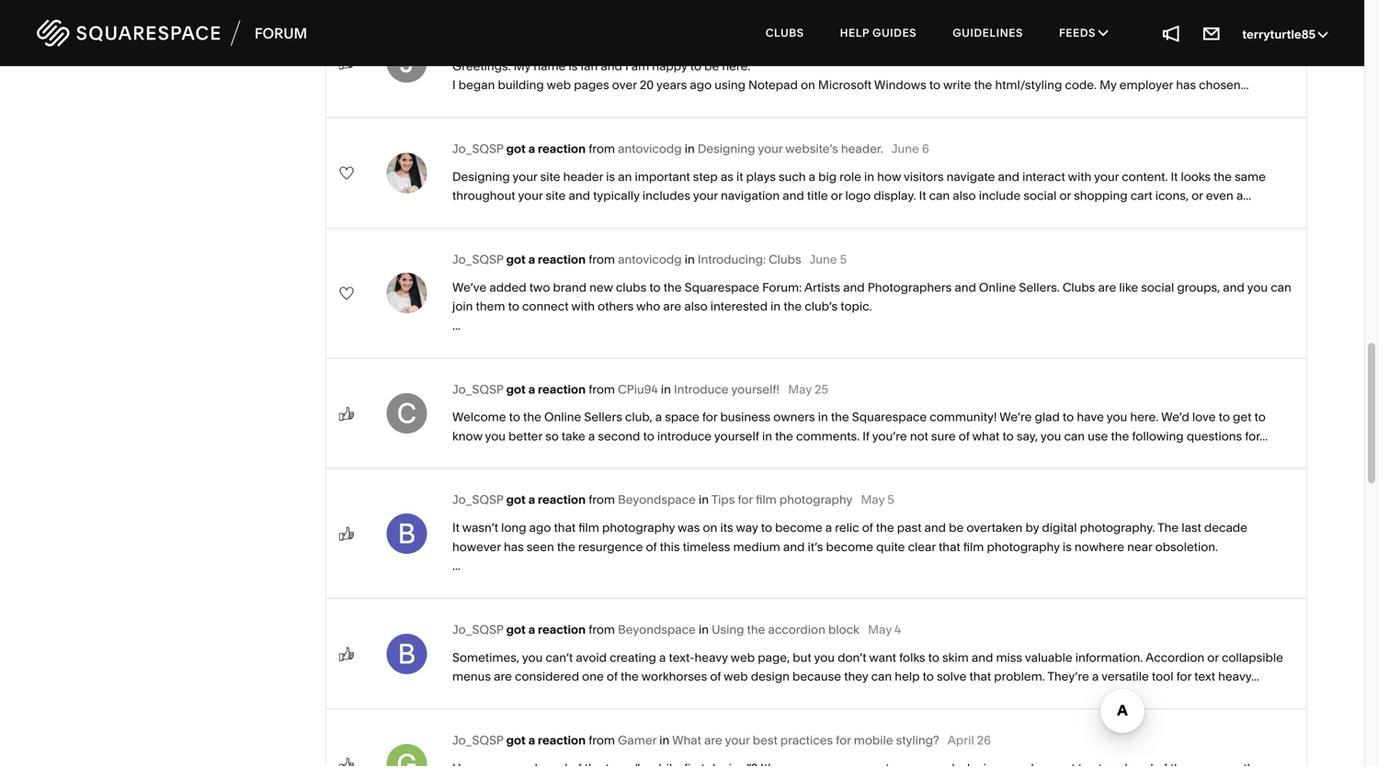 Task type: locate. For each thing, give the bounding box(es) containing it.
1 horizontal spatial online
[[979, 280, 1016, 295]]

1 vertical spatial ...
[[452, 559, 461, 574]]

be inside greetings. my name is ian and i am happy to be here. i began building web pages over 20 years ago using notepad on microsoft windows to write the html/styling code. my employer has chosen...
[[704, 59, 719, 73]]

1 ... from the top
[[452, 319, 461, 333]]

has down long
[[504, 540, 524, 555]]

from up resurgence on the left of the page
[[589, 493, 615, 508]]

1 love image from the top
[[337, 164, 356, 183]]

code.
[[1065, 78, 1097, 93]]

you inside we've added two brand new clubs to the squarespace forum: artists and photographers and online sellers. clubs are like social groups, and you can join them to connect with others who are also interested in the club's topic. ...
[[1247, 280, 1268, 295]]

interact
[[1022, 170, 1065, 184]]

know
[[452, 429, 482, 444]]

...
[[452, 319, 461, 333], [452, 559, 461, 574]]

0 vertical spatial ago
[[690, 78, 712, 93]]

header.
[[841, 142, 883, 156]]

creating
[[610, 651, 656, 666]]

be inside the it wasn't long ago that film photography was on its way to become a relic of the past and be overtaken by digital photography. the last decade however has seen the resurgence of this timeless medium and it's become quite clear that film photography is nowhere near obsoletion. ...
[[949, 521, 964, 536]]

others
[[598, 299, 634, 314]]

use
[[1088, 429, 1108, 444]]

designing up throughout at top
[[452, 170, 510, 184]]

2 from from the top
[[589, 252, 615, 267]]

comments.
[[796, 429, 860, 444]]

1 vertical spatial with
[[571, 299, 595, 314]]

the right write
[[974, 78, 992, 93]]

0 horizontal spatial my
[[514, 59, 531, 73]]

0 horizontal spatial designing
[[452, 170, 510, 184]]

jo_sqsp for jo_sqsp got a reaction from gamer in what are your best practices for mobile styling? april 26
[[452, 734, 503, 748]]

are down sometimes,
[[494, 670, 512, 685]]

3 got from the top
[[506, 382, 526, 397]]

can inside designing your site header is an important step as it plays such a big role in how visitors navigate and interact with your content. it looks the same throughout your site and typically includes your navigation and title or logo display. it can also include social or shopping cart icons, or even a...
[[929, 189, 950, 203]]

1 antovicodg link from the top
[[618, 142, 682, 156]]

they
[[844, 670, 868, 685]]

squarespace
[[754, 31, 829, 46], [685, 280, 759, 295], [852, 410, 927, 425]]

or inside 'sometimes, you can't avoid creating a text-heavy web page, but you don't want folks to skim and miss valuable information. accordion or collapsible menus are considered one of the workhorses of web design because they can help to solve that problem. they're a versatile tool for text heavy...'
[[1207, 651, 1219, 666]]

designing
[[698, 142, 755, 156], [452, 170, 510, 184]]

photography up relic
[[779, 493, 852, 508]]

1 vertical spatial online
[[544, 410, 581, 425]]

like image left gamer image
[[337, 756, 356, 767]]

and up topic.
[[843, 280, 865, 295]]

3 jo_sqsp from the top
[[452, 382, 503, 397]]

squarespace forum image
[[37, 17, 308, 49]]

clubs
[[766, 26, 804, 40], [769, 252, 801, 267], [1063, 280, 1095, 295]]

2 vertical spatial film
[[963, 540, 984, 555]]

here. up following
[[1130, 410, 1159, 425]]

1 vertical spatial beyondspace
[[618, 623, 696, 638]]

site left header
[[540, 170, 560, 184]]

... inside the it wasn't long ago that film photography was on its way to become a relic of the past and be overtaken by digital photography. the last decade however has seen the resurgence of this timeless medium and it's become quite clear that film photography is nowhere near obsoletion. ...
[[452, 559, 461, 574]]

reaction up brand
[[538, 252, 586, 267]]

0 vertical spatial with
[[1068, 170, 1092, 184]]

0 horizontal spatial also
[[684, 299, 708, 314]]

designing your website's header. link
[[698, 142, 883, 156]]

4 jo_sqsp link from the top
[[452, 493, 503, 508]]

1 vertical spatial be
[[704, 59, 719, 73]]

0 vertical spatial like image
[[337, 53, 356, 72]]

for inside the welcome to the online sellers club, a space for business owners in the squarespace community! we're glad to have you here. we'd love to get to know you better so take a second to introduce yourself in the comments. if you're not sure of what to say, you can use the following questions for...
[[702, 410, 717, 425]]

2 love image from the top
[[337, 284, 356, 303]]

are left like
[[1098, 280, 1116, 295]]

i left am
[[625, 59, 628, 73]]

squarespace up interested
[[685, 280, 759, 295]]

1 vertical spatial designing
[[452, 170, 510, 184]]

beyondspace link up creating
[[618, 623, 696, 638]]

1 vertical spatial social
[[1141, 280, 1174, 295]]

1 vertical spatial like image
[[337, 525, 356, 543]]

1 horizontal spatial with
[[1068, 170, 1092, 184]]

clubs up notepad
[[766, 26, 804, 40]]

1 horizontal spatial photography
[[779, 493, 852, 508]]

are inside 'sometimes, you can't avoid creating a text-heavy web page, but you don't want folks to skim and miss valuable information. accordion or collapsible menus are considered one of the workhorses of web design because they can help to solve that problem. they're a versatile tool for text heavy...'
[[494, 670, 512, 685]]

april
[[948, 734, 974, 748]]

from for tips for film photography
[[589, 493, 615, 508]]

like image
[[337, 53, 356, 72], [337, 525, 356, 543], [337, 645, 356, 664]]

clear
[[908, 540, 936, 555]]

1 beyondspace image from the top
[[387, 514, 427, 554]]

0 vertical spatial is
[[569, 59, 578, 73]]

and right ian
[[601, 59, 622, 73]]

0 horizontal spatial photography
[[602, 521, 675, 536]]

1 vertical spatial june
[[810, 252, 837, 267]]

text-
[[669, 651, 695, 666]]

2 jo_sqsp link from the top
[[452, 252, 503, 267]]

antovicodg up the important
[[618, 142, 682, 156]]

a right take
[[588, 429, 595, 444]]

film down overtaken
[[963, 540, 984, 555]]

ago right 'years'
[[690, 78, 712, 93]]

1 beyondspace from the top
[[618, 493, 696, 508]]

beyondspace for using
[[618, 623, 696, 638]]

to
[[688, 31, 699, 46], [690, 59, 701, 73], [929, 78, 941, 93], [649, 280, 661, 295], [508, 299, 519, 314], [509, 410, 520, 425], [1063, 410, 1074, 425], [1219, 410, 1230, 425], [1254, 410, 1266, 425], [643, 429, 654, 444], [1003, 429, 1014, 444], [761, 521, 772, 536], [928, 651, 939, 666], [923, 670, 934, 685]]

0 horizontal spatial is
[[569, 59, 578, 73]]

yourself
[[714, 429, 759, 444]]

two
[[529, 280, 550, 295]]

0 horizontal spatial become
[[775, 521, 823, 536]]

0 horizontal spatial here.
[[722, 59, 750, 73]]

5 reaction from the top
[[538, 623, 586, 638]]

jo_sqsp for jo_sqsp got a reaction from beyondspace in tips for film photography may 5
[[452, 493, 503, 508]]

like image
[[337, 405, 356, 423], [337, 756, 356, 767]]

on left its
[[703, 521, 717, 536]]

jo_sqsp link up welcome
[[452, 382, 503, 397]]

1 vertical spatial antovicodg
[[618, 252, 682, 267]]

designing your site header is an important step as it plays such a big role in how visitors navigate and interact with your content. it looks the same throughout your site and typically includes your navigation and title or logo display. it can also include social or shopping cart icons, or even a...
[[452, 170, 1266, 203]]

with inside designing your site header is an important step as it plays such a big role in how visitors navigate and interact with your content. it looks the same throughout your site and typically includes your navigation and title or logo display. it can also include social or shopping cart icons, or even a...
[[1068, 170, 1092, 184]]

0 vertical spatial online
[[979, 280, 1016, 295]]

looks
[[1181, 170, 1211, 184]]

0 horizontal spatial 5
[[840, 252, 847, 267]]

1 horizontal spatial my
[[1100, 78, 1117, 93]]

tips for film photography link
[[711, 493, 852, 508]]

0 vertical spatial my
[[514, 59, 531, 73]]

seen
[[527, 540, 554, 555]]

1 vertical spatial has
[[504, 540, 524, 555]]

artists
[[804, 280, 840, 295]]

5 up artists
[[840, 252, 847, 267]]

1 jo_sqsp link from the top
[[452, 142, 503, 156]]

heavy
[[695, 651, 728, 666]]

3 reaction from the top
[[538, 382, 586, 397]]

film up resurgence on the left of the page
[[579, 521, 599, 536]]

has inside the it wasn't long ago that film photography was on its way to become a relic of the past and be overtaken by digital photography. the last decade however has seen the resurgence of this timeless medium and it's become quite clear that film photography is nowhere near obsoletion. ...
[[504, 540, 524, 555]]

jo_sqsp for jo_sqsp got a reaction from antovicodg in designing your website's header. june 6
[[452, 142, 503, 156]]

in inside designing your site header is an important step as it plays such a big role in how visitors navigate and interact with your content. it looks the same throughout your site and typically includes your navigation and title or logo display. it can also include social or shopping cart icons, or even a...
[[864, 170, 874, 184]]

want
[[869, 651, 896, 666]]

jo_sqsp link for jo_sqsp got a reaction from gamer in what are your best practices for mobile styling? april 26
[[452, 734, 503, 748]]

1 from from the top
[[589, 142, 615, 156]]

1 vertical spatial beyondspace link
[[618, 623, 696, 638]]

cart
[[1131, 189, 1153, 203]]

a up better
[[528, 382, 535, 397]]

antovicodg for introducing:
[[618, 252, 682, 267]]

1 vertical spatial that
[[939, 540, 960, 555]]

4 got from the top
[[506, 493, 526, 508]]

online inside the welcome to the online sellers club, a space for business owners in the squarespace community! we're glad to have you here. we'd love to get to know you better so take a second to introduce yourself in the comments. if you're not sure of what to say, you can use the following questions for...
[[544, 410, 581, 425]]

0 vertical spatial film
[[756, 493, 777, 508]]

reaction down "considered"
[[538, 734, 586, 748]]

on right notepad
[[801, 78, 815, 93]]

jo_sqsp down menus
[[452, 734, 503, 748]]

like image for it
[[337, 525, 356, 543]]

be right happy
[[702, 31, 717, 46]]

3 from from the top
[[589, 382, 615, 397]]

beyondspace image
[[387, 514, 427, 554], [387, 634, 427, 675]]

0 horizontal spatial social
[[1024, 189, 1057, 203]]

1 reaction from the top
[[538, 142, 586, 156]]

0 vertical spatial antovicodg link
[[618, 142, 682, 156]]

jo_sqsp link up throughout at top
[[452, 142, 503, 156]]

0 vertical spatial designing
[[698, 142, 755, 156]]

using
[[712, 623, 744, 638]]

the down jo_sqsp got a reaction from antovicodg in introducing: clubs june 5
[[664, 280, 682, 295]]

jo_sqsp link for jo_sqsp got a reaction from antovicodg in introducing: clubs june 5
[[452, 252, 503, 267]]

1 vertical spatial 5
[[887, 493, 894, 508]]

jo_sqsp up sometimes,
[[452, 623, 503, 638]]

got up better
[[506, 382, 526, 397]]

and inside greetings. my name is ian and i am happy to be here. i began building web pages over 20 years ago using notepad on microsoft windows to write the html/styling code. my employer has chosen...
[[601, 59, 622, 73]]

your up shopping
[[1094, 170, 1119, 184]]

0 horizontal spatial on
[[703, 521, 717, 536]]

avoid
[[576, 651, 607, 666]]

if
[[863, 429, 870, 444]]

2 beyondspace image from the top
[[387, 634, 427, 675]]

0 horizontal spatial ago
[[529, 521, 551, 536]]

get
[[1233, 410, 1252, 425]]

5 got from the top
[[506, 623, 526, 638]]

2 vertical spatial clubs
[[1063, 280, 1095, 295]]

2 horizontal spatial that
[[969, 670, 991, 685]]

with inside we've added two brand new clubs to the squarespace forum: artists and photographers and online sellers. clubs are like social groups, and you can join them to connect with others who are also interested in the club's topic. ...
[[571, 299, 595, 314]]

reaction for welcome to the online sellers club, a space for business owners in the squarespace community! we're glad to have you here. we'd love to get to know you better so take a second to introduce yourself in the comments. if you're not sure of what to say, you can use the following questions for...
[[538, 382, 586, 397]]

that up seen
[[554, 521, 576, 536]]

its
[[720, 521, 733, 536]]

ago inside the it wasn't long ago that film photography was on its way to become a relic of the past and be overtaken by digital photography. the last decade however has seen the resurgence of this timeless medium and it's become quite clear that film photography is nowhere near obsoletion. ...
[[529, 521, 551, 536]]

ago up seen
[[529, 521, 551, 536]]

0 vertical spatial that
[[554, 521, 576, 536]]

space
[[665, 410, 699, 425]]

1 beyondspace link from the top
[[618, 493, 696, 508]]

love image
[[337, 164, 356, 183], [337, 284, 356, 303]]

this
[[660, 540, 680, 555]]

the down owners
[[775, 429, 793, 444]]

5 jo_sqsp from the top
[[452, 623, 503, 638]]

0 horizontal spatial it
[[452, 521, 460, 536]]

0 vertical spatial here.
[[722, 59, 750, 73]]

pages
[[574, 78, 609, 93]]

beyondspace link for using the accordion block
[[618, 623, 696, 638]]

2 horizontal spatial it
[[1171, 170, 1178, 184]]

for
[[702, 410, 717, 425], [738, 493, 753, 508], [1176, 670, 1192, 685], [836, 734, 851, 748]]

4 reaction from the top
[[538, 493, 586, 508]]

the up even
[[1214, 170, 1232, 184]]

got for designing your site header is an important step as it plays such a big role in how visitors navigate and interact with your content. it looks the same throughout your site and typically includes your navigation and title or logo display. it can also include social or shopping cart icons, or even a...
[[506, 142, 526, 156]]

2 jo_sqsp from the top
[[452, 252, 503, 267]]

2 like image from the top
[[337, 525, 356, 543]]

like image left cpiu94 image
[[337, 405, 356, 423]]

you right groups,
[[1247, 280, 1268, 295]]

happy
[[648, 31, 685, 46]]

1 antovicodg from the top
[[618, 142, 682, 156]]

navigate
[[947, 170, 995, 184]]

become
[[775, 521, 823, 536], [826, 540, 873, 555]]

beyondspace image left "however"
[[387, 514, 427, 554]]

2 vertical spatial may
[[868, 623, 892, 638]]

got down "considered"
[[506, 734, 526, 748]]

1 vertical spatial on
[[703, 521, 717, 536]]

2 vertical spatial is
[[1063, 540, 1072, 555]]

1 like image from the top
[[337, 405, 356, 423]]

can left the use
[[1064, 429, 1085, 444]]

we've
[[452, 280, 487, 295]]

also down navigate
[[953, 189, 976, 203]]

reaction up seen
[[538, 493, 586, 508]]

got for it wasn't long ago that film photography was on its way to become a relic of the past and be overtaken by digital photography. the last decade however has seen the resurgence of this timeless medium and it's become quite clear that film photography is nowhere near obsoletion.
[[506, 493, 526, 508]]

designing inside designing your site header is an important step as it plays such a big role in how visitors navigate and interact with your content. it looks the same throughout your site and typically includes your navigation and title or logo display. it can also include social or shopping cart icons, or even a...
[[452, 170, 510, 184]]

photography down by
[[987, 540, 1060, 555]]

web inside greetings. my name is ian and i am happy to be here. i began building web pages over 20 years ago using notepad on microsoft windows to write the html/styling code. my employer has chosen...
[[547, 78, 571, 93]]

1 horizontal spatial june
[[892, 142, 919, 156]]

or up text
[[1207, 651, 1219, 666]]

jo_sqsp link for jo_sqsp got a reaction from beyondspace in tips for film photography may 5
[[452, 493, 503, 508]]

beyondspace up creating
[[618, 623, 696, 638]]

html/styling
[[995, 78, 1062, 93]]

it
[[1171, 170, 1178, 184], [919, 189, 926, 203], [452, 521, 460, 536]]

here. inside the welcome to the online sellers club, a space for business owners in the squarespace community! we're glad to have you here. we'd love to get to know you better so take a second to introduce yourself in the comments. if you're not sure of what to say, you can use the following questions for...
[[1130, 410, 1159, 425]]

1 horizontal spatial is
[[606, 170, 615, 184]]

jo_sqsp link up we've
[[452, 252, 503, 267]]

0 vertical spatial using
[[720, 31, 751, 46]]

1 jo_sqsp from the top
[[452, 142, 503, 156]]

1 vertical spatial ago
[[529, 521, 551, 536]]

0 vertical spatial ...
[[452, 319, 461, 333]]

can down want
[[871, 670, 892, 685]]

got up added
[[506, 252, 526, 267]]

from for designing your website's header.
[[589, 142, 615, 156]]

my right code.
[[1100, 78, 1117, 93]]

1 horizontal spatial also
[[953, 189, 976, 203]]

online left sellers.
[[979, 280, 1016, 295]]

squarespace up the you're on the bottom
[[852, 410, 927, 425]]

business
[[720, 410, 771, 425]]

0 vertical spatial clubs
[[766, 26, 804, 40]]

web down name
[[547, 78, 571, 93]]

clubs right sellers.
[[1063, 280, 1095, 295]]

0 vertical spatial love image
[[337, 164, 356, 183]]

designing up 'as'
[[698, 142, 755, 156]]

web down heavy
[[724, 670, 748, 685]]

2 ... from the top
[[452, 559, 461, 574]]

jo_sqsp image
[[387, 42, 427, 83]]

2 horizontal spatial is
[[1063, 540, 1072, 555]]

overtaken
[[967, 521, 1023, 536]]

here.
[[722, 59, 750, 73], [1130, 410, 1159, 425]]

in down the forum:
[[771, 299, 781, 314]]

0 horizontal spatial film
[[579, 521, 599, 536]]

can down visitors at the right top of the page
[[929, 189, 950, 203]]

2 got from the top
[[506, 252, 526, 267]]

page,
[[758, 651, 790, 666]]

like image for jo_sqsp got a reaction from cpiu94 in introduce yourself! may 25
[[337, 405, 356, 423]]

1 horizontal spatial 5
[[887, 493, 894, 508]]

1 horizontal spatial ago
[[690, 78, 712, 93]]

2 vertical spatial squarespace
[[852, 410, 927, 425]]

beyondspace up was on the bottom
[[618, 493, 696, 508]]

my
[[514, 59, 531, 73], [1100, 78, 1117, 93]]

here. inside greetings. my name is ian and i am happy to be here. i began building web pages over 20 years ago using notepad on microsoft windows to write the html/styling code. my employer has chosen...
[[722, 59, 750, 73]]

here. down "happy to be using squarespace" link
[[722, 59, 750, 73]]

... down "however"
[[452, 559, 461, 574]]

don't
[[838, 651, 866, 666]]

has
[[1176, 78, 1196, 93], [504, 540, 524, 555]]

1 vertical spatial photography
[[602, 521, 675, 536]]

6 jo_sqsp from the top
[[452, 734, 503, 748]]

0 vertical spatial also
[[953, 189, 976, 203]]

take
[[562, 429, 585, 444]]

2 beyondspace link from the top
[[618, 623, 696, 638]]

2 vertical spatial that
[[969, 670, 991, 685]]

that inside 'sometimes, you can't avoid creating a text-heavy web page, but you don't want folks to skim and miss valuable information. accordion or collapsible menus are considered one of the workhorses of web design because they can help to solve that problem. they're a versatile tool for text heavy...'
[[969, 670, 991, 685]]

2 vertical spatial be
[[949, 521, 964, 536]]

that
[[554, 521, 576, 536], [939, 540, 960, 555], [969, 670, 991, 685]]

and inside 'sometimes, you can't avoid creating a text-heavy web page, but you don't want folks to skim and miss valuable information. accordion or collapsible menus are considered one of the workhorses of web design because they can help to solve that problem. they're a versatile tool for text heavy...'
[[972, 651, 993, 666]]

accordion
[[768, 623, 825, 638]]

introduce
[[657, 429, 712, 444]]

3 jo_sqsp link from the top
[[452, 382, 503, 397]]

0 horizontal spatial has
[[504, 540, 524, 555]]

sometimes,
[[452, 651, 519, 666]]

2 vertical spatial it
[[452, 521, 460, 536]]

gamer link
[[618, 734, 657, 748]]

long
[[501, 521, 526, 536]]

1 vertical spatial my
[[1100, 78, 1117, 93]]

gamer
[[618, 734, 657, 748]]

jo_sqsp up we've
[[452, 252, 503, 267]]

0 vertical spatial web
[[547, 78, 571, 93]]

welcome
[[452, 410, 506, 425]]

i left began
[[452, 78, 456, 93]]

0 horizontal spatial that
[[554, 521, 576, 536]]

by
[[1025, 521, 1039, 536]]

jo_sqsp for jo_sqsp got a reaction from beyondspace in using the accordion block may 4
[[452, 623, 503, 638]]

1 vertical spatial become
[[826, 540, 873, 555]]

0 horizontal spatial with
[[571, 299, 595, 314]]

for right space
[[702, 410, 717, 425]]

4 jo_sqsp from the top
[[452, 493, 503, 508]]

2 antovicodg link from the top
[[618, 252, 682, 267]]

jo_sqsp up wasn't
[[452, 493, 503, 508]]

from
[[589, 142, 615, 156], [589, 252, 615, 267], [589, 382, 615, 397], [589, 493, 615, 508], [589, 623, 615, 638], [589, 734, 615, 748]]

6 jo_sqsp link from the top
[[452, 734, 503, 748]]

on inside greetings. my name is ian and i am happy to be here. i began building web pages over 20 years ago using notepad on microsoft windows to write the html/styling code. my employer has chosen...
[[801, 78, 815, 93]]

4 from from the top
[[589, 493, 615, 508]]

feeds link
[[1043, 9, 1125, 57]]

1 horizontal spatial film
[[756, 493, 777, 508]]

got for sometimes, you can't avoid creating a text-heavy web page, but you don't want folks to skim and miss valuable information. accordion or collapsible menus are considered one of the workhorses of web design because they can help to solve that problem. they're a versatile tool for text heavy...
[[506, 623, 526, 638]]

1 horizontal spatial social
[[1141, 280, 1174, 295]]

reaction up 'so'
[[538, 382, 586, 397]]

2 antovicodg from the top
[[618, 252, 682, 267]]

includes
[[643, 189, 690, 203]]

2 beyondspace from the top
[[618, 623, 696, 638]]

not
[[910, 429, 928, 444]]

1 got from the top
[[506, 142, 526, 156]]

0 vertical spatial antovicodg
[[618, 142, 682, 156]]

introduce yourself! link
[[674, 382, 780, 397]]

1 horizontal spatial has
[[1176, 78, 1196, 93]]

web left page,
[[731, 651, 755, 666]]

0 vertical spatial beyondspace
[[618, 493, 696, 508]]

the
[[1158, 521, 1179, 536]]

can
[[929, 189, 950, 203], [1271, 280, 1291, 295], [1064, 429, 1085, 444], [871, 670, 892, 685]]

antovicodg link for introducing: clubs
[[618, 252, 682, 267]]

notepad
[[748, 78, 798, 93]]

5 jo_sqsp link from the top
[[452, 623, 503, 638]]

1 vertical spatial is
[[606, 170, 615, 184]]

2 like image from the top
[[337, 756, 356, 767]]

also left interested
[[684, 299, 708, 314]]

who
[[636, 299, 660, 314]]

in right cpiu94
[[661, 382, 671, 397]]

1 vertical spatial may
[[861, 493, 885, 508]]

windows
[[874, 78, 926, 93]]

from for introduce yourself!
[[589, 382, 615, 397]]

site
[[540, 170, 560, 184], [546, 189, 566, 203]]

5
[[840, 252, 847, 267], [887, 493, 894, 508]]

0 vertical spatial photography
[[779, 493, 852, 508]]

we've added two brand new clubs to the squarespace forum: artists and photographers and online sellers. clubs are like social groups, and you can join them to connect with others who are also interested in the club's topic. ...
[[452, 280, 1291, 333]]

0 vertical spatial beyondspace link
[[618, 493, 696, 508]]

online up take
[[544, 410, 581, 425]]

or down the looks
[[1192, 189, 1203, 203]]

your up throughout at top
[[513, 170, 537, 184]]

of right 'one'
[[607, 670, 618, 685]]

feeds
[[1059, 26, 1099, 40]]

0 vertical spatial like image
[[337, 405, 356, 423]]

1 horizontal spatial here.
[[1130, 410, 1159, 425]]

photography up resurgence on the left of the page
[[602, 521, 675, 536]]

1 vertical spatial also
[[684, 299, 708, 314]]

clubs up the forum:
[[769, 252, 801, 267]]

clubs inside we've added two brand new clubs to the squarespace forum: artists and photographers and online sellers. clubs are like social groups, and you can join them to connect with others who are also interested in the club's topic. ...
[[1063, 280, 1095, 295]]

1 vertical spatial like image
[[337, 756, 356, 767]]

ago inside greetings. my name is ian and i am happy to be here. i began building web pages over 20 years ago using notepad on microsoft windows to write the html/styling code. my employer has chosen...
[[690, 78, 712, 93]]

it left wasn't
[[452, 521, 460, 536]]

6 got from the top
[[506, 734, 526, 748]]

clubs link
[[749, 9, 821, 57]]

squarespace inside we've added two brand new clubs to the squarespace forum: artists and photographers and online sellers. clubs are like social groups, and you can join them to connect with others who are also interested in the club's topic. ...
[[685, 280, 759, 295]]

and left it's
[[783, 540, 805, 555]]

a left text-
[[659, 651, 666, 666]]

tool
[[1152, 670, 1174, 685]]

that right clear
[[939, 540, 960, 555]]

2 horizontal spatial photography
[[987, 540, 1060, 555]]

may up "quite"
[[861, 493, 885, 508]]

beyondspace image for sometimes, you can't avoid creating a text-heavy web page, but you don't want folks to skim and miss valuable information. accordion or collapsible menus are considered one of the workhorses of web design because they can help to solve that problem. they're a versatile tool for text heavy...
[[387, 634, 427, 675]]

2 reaction from the top
[[538, 252, 586, 267]]

social inside we've added two brand new clubs to the squarespace forum: artists and photographers and online sellers. clubs are like social groups, and you can join them to connect with others who are also interested in the club's topic. ...
[[1141, 280, 1174, 295]]

wasn't
[[462, 521, 498, 536]]

1 like image from the top
[[337, 53, 356, 72]]

be down "happy to be using squarespace" link
[[704, 59, 719, 73]]

jo_sqsp link for jo_sqsp got a reaction from beyondspace in using the accordion block may 4
[[452, 623, 503, 638]]

got up throughout at top
[[506, 142, 526, 156]]

0 vertical spatial 5
[[840, 252, 847, 267]]

shopping
[[1074, 189, 1128, 203]]

because
[[792, 670, 841, 685]]

can right groups,
[[1271, 280, 1291, 295]]

... down the join
[[452, 319, 461, 333]]

guidelines link
[[936, 9, 1040, 57]]

6 from from the top
[[589, 734, 615, 748]]

and up clear
[[924, 521, 946, 536]]

5 from from the top
[[589, 623, 615, 638]]

can inside the welcome to the online sellers club, a space for business owners in the squarespace community! we're glad to have you here. we'd love to get to know you better so take a second to introduce yourself in the comments. if you're not sure of what to say, you can use the following questions for...
[[1064, 429, 1085, 444]]



Task type: describe. For each thing, give the bounding box(es) containing it.
using the accordion block link
[[712, 623, 859, 638]]

may for block
[[868, 623, 892, 638]]

miss
[[996, 651, 1022, 666]]

near
[[1127, 540, 1152, 555]]

the up "quite"
[[876, 521, 894, 536]]

your up plays
[[758, 142, 783, 156]]

for...
[[1245, 429, 1268, 444]]

love image for designing your site header is an important step as it plays such a big role in how visitors navigate and interact with your content. it looks the same throughout your site and typically includes your navigation and title or logo display. it can also include social or shopping cart icons, or even a...
[[337, 164, 356, 183]]

from for what are your best practices for mobile styling?
[[589, 734, 615, 748]]

in up comments.
[[818, 410, 828, 425]]

in left introducing: in the right of the page
[[685, 252, 695, 267]]

a up "considered"
[[528, 623, 535, 638]]

2 vertical spatial photography
[[987, 540, 1060, 555]]

the up comments.
[[831, 410, 849, 425]]

caret down image
[[1318, 28, 1328, 41]]

folks
[[899, 651, 925, 666]]

happy
[[652, 59, 687, 73]]

is inside greetings. my name is ian and i am happy to be here. i began building web pages over 20 years ago using notepad on microsoft windows to write the html/styling code. my employer has chosen...
[[569, 59, 578, 73]]

happy to be using squarespace july 12
[[648, 31, 874, 46]]

messages image
[[1202, 23, 1222, 43]]

0 vertical spatial may
[[788, 382, 812, 397]]

for inside 'sometimes, you can't avoid creating a text-heavy web page, but you don't want folks to skim and miss valuable information. accordion or collapsible menus are considered one of the workhorses of web design because they can help to solve that problem. they're a versatile tool for text heavy...'
[[1176, 670, 1192, 685]]

a up two at the top left of page
[[528, 252, 535, 267]]

from for introducing: clubs
[[589, 252, 615, 267]]

2 horizontal spatial film
[[963, 540, 984, 555]]

using inside greetings. my name is ian and i am happy to be here. i began building web pages over 20 years ago using notepad on microsoft windows to write the html/styling code. my employer has chosen...
[[715, 78, 746, 93]]

a inside the it wasn't long ago that film photography was on its way to become a relic of the past and be overtaken by digital photography. the last decade however has seen the resurgence of this timeless medium and it's become quite clear that film photography is nowhere near obsoletion. ...
[[825, 521, 832, 536]]

microsoft
[[818, 78, 872, 93]]

title
[[807, 189, 828, 203]]

even
[[1206, 189, 1234, 203]]

throughout
[[452, 189, 515, 203]]

skim
[[942, 651, 969, 666]]

content.
[[1122, 170, 1168, 184]]

however
[[452, 540, 501, 555]]

jo_sqsp link for jo_sqsp got a reaction from antovicodg in designing your website's header. june 6
[[452, 142, 503, 156]]

topic.
[[841, 299, 872, 314]]

12
[[862, 31, 874, 46]]

1 horizontal spatial designing
[[698, 142, 755, 156]]

one
[[582, 670, 604, 685]]

jo_sqsp got a reaction from beyondspace in tips for film photography may 5
[[452, 493, 894, 508]]

reaction for we've added two brand new clubs to the squarespace forum: artists and photographers and online sellers. clubs are like social groups, and you can join them to connect with others who are also interested in the club's topic.
[[538, 252, 586, 267]]

also inside we've added two brand new clubs to the squarespace forum: artists and photographers and online sellers. clubs are like social groups, and you can join them to connect with others who are also interested in the club's topic. ...
[[684, 299, 708, 314]]

photography.
[[1080, 521, 1155, 536]]

1 horizontal spatial become
[[826, 540, 873, 555]]

may for photography
[[861, 493, 885, 508]]

1 vertical spatial clubs
[[769, 252, 801, 267]]

caret down image
[[1099, 27, 1108, 38]]

the up better
[[523, 410, 541, 425]]

a down "considered"
[[528, 734, 535, 748]]

chosen...
[[1199, 78, 1249, 93]]

beyondspace link for tips for film photography
[[618, 493, 696, 508]]

what are your best practices for mobile styling? link
[[672, 734, 939, 748]]

in up step
[[685, 142, 695, 156]]

also inside designing your site header is an important step as it plays such a big role in how visitors navigate and interact with your content. it looks the same throughout your site and typically includes your navigation and title or logo display. it can also include social or shopping cart icons, or even a...
[[953, 189, 976, 203]]

jo_sqsp got a reaction from antovicodg in designing your website's header. june 6
[[452, 142, 929, 156]]

forum:
[[762, 280, 802, 295]]

jo_sqsp for jo_sqsp got a reaction from cpiu94 in introduce yourself! may 25
[[452, 382, 503, 397]]

ian
[[581, 59, 598, 73]]

25
[[815, 382, 828, 397]]

are right who
[[663, 299, 681, 314]]

notifications image
[[1161, 23, 1182, 43]]

it inside the it wasn't long ago that film photography was on its way to become a relic of the past and be overtaken by digital photography. the last decade however has seen the resurgence of this timeless medium and it's become quite clear that film photography is nowhere near obsoletion. ...
[[452, 521, 460, 536]]

groups,
[[1177, 280, 1220, 295]]

can inside 'sometimes, you can't avoid creating a text-heavy web page, but you don't want folks to skim and miss valuable information. accordion or collapsible menus are considered one of the workhorses of web design because they can help to solve that problem. they're a versatile tool for text heavy...'
[[871, 670, 892, 685]]

the right seen
[[557, 540, 575, 555]]

is inside designing your site header is an important step as it plays such a big role in how visitors navigate and interact with your content. it looks the same throughout your site and typically includes your navigation and title or logo display. it can also include social or shopping cart icons, or even a...
[[606, 170, 615, 184]]

antovicodg link for designing your website's header.
[[618, 142, 682, 156]]

for right tips
[[738, 493, 753, 508]]

in inside we've added two brand new clubs to the squarespace forum: artists and photographers and online sellers. clubs are like social groups, and you can join them to connect with others who are also interested in the club's topic. ...
[[771, 299, 781, 314]]

you right have
[[1107, 410, 1127, 425]]

a down information.
[[1092, 670, 1099, 685]]

text
[[1194, 670, 1215, 685]]

jo_sqsp for jo_sqsp got a reaction from antovicodg in introducing: clubs june 5
[[452, 252, 503, 267]]

menus
[[452, 670, 491, 685]]

in left tips
[[699, 493, 709, 508]]

a inside designing your site header is an important step as it plays such a big role in how visitors navigate and interact with your content. it looks the same throughout your site and typically includes your navigation and title or logo display. it can also include social or shopping cart icons, or even a...
[[809, 170, 815, 184]]

questions
[[1187, 429, 1242, 444]]

happy to be using squarespace link
[[648, 31, 829, 46]]

online inside we've added two brand new clubs to the squarespace forum: artists and photographers and online sellers. clubs are like social groups, and you can join them to connect with others who are also interested in the club's topic. ...
[[979, 280, 1016, 295]]

such
[[779, 170, 806, 184]]

medium
[[733, 540, 780, 555]]

the down the forum:
[[784, 299, 802, 314]]

sellers
[[584, 410, 622, 425]]

0 vertical spatial be
[[702, 31, 717, 46]]

your down step
[[693, 189, 718, 203]]

in left 'using'
[[699, 623, 709, 638]]

clubs inside clubs link
[[766, 26, 804, 40]]

say,
[[1017, 429, 1038, 444]]

so
[[545, 429, 559, 444]]

your right throughout at top
[[518, 189, 543, 203]]

beyondspace image for it wasn't long ago that film photography was on its way to become a relic of the past and be overtaken by digital photography. the last decade however has seen the resurgence of this timeless medium and it's become quite clear that film photography is nowhere near obsoletion.
[[387, 514, 427, 554]]

... inside we've added two brand new clubs to the squarespace forum: artists and photographers and online sellers. clubs are like social groups, and you can join them to connect with others who are also interested in the club's topic. ...
[[452, 319, 461, 333]]

you down welcome
[[485, 429, 506, 444]]

cpiu94 link
[[618, 382, 658, 397]]

1 vertical spatial web
[[731, 651, 755, 666]]

and down such
[[783, 189, 804, 203]]

plays
[[746, 170, 776, 184]]

your left best
[[725, 734, 750, 748]]

in left the what
[[659, 734, 670, 748]]

are right the what
[[704, 734, 722, 748]]

a right club,
[[655, 410, 662, 425]]

help
[[895, 670, 920, 685]]

antovicodg image
[[387, 273, 427, 314]]

in down business
[[762, 429, 772, 444]]

and right groups,
[[1223, 280, 1245, 295]]

1 horizontal spatial that
[[939, 540, 960, 555]]

squarespace inside the welcome to the online sellers club, a space for business owners in the squarespace community! we're glad to have you here. we'd love to get to know you better so take a second to introduce yourself in the comments. if you're not sure of what to say, you can use the following questions for...
[[852, 410, 927, 425]]

timeless
[[683, 540, 730, 555]]

accordion
[[1146, 651, 1205, 666]]

1 vertical spatial film
[[579, 521, 599, 536]]

them
[[476, 299, 505, 314]]

of left this
[[646, 540, 657, 555]]

antovicodg for designing
[[618, 142, 682, 156]]

second
[[598, 429, 640, 444]]

1 vertical spatial it
[[919, 189, 926, 203]]

important
[[635, 170, 690, 184]]

2 vertical spatial web
[[724, 670, 748, 685]]

you up because
[[814, 651, 835, 666]]

on inside the it wasn't long ago that film photography was on its way to become a relic of the past and be overtaken by digital photography. the last decade however has seen the resurgence of this timeless medium and it's become quite clear that film photography is nowhere near obsoletion. ...
[[703, 521, 717, 536]]

step
[[693, 170, 718, 184]]

3 like image from the top
[[337, 645, 356, 664]]

have
[[1077, 410, 1104, 425]]

greetings. my name is ian and i am happy to be here. i began building web pages over 20 years ago using notepad on microsoft windows to write the html/styling code. my employer has chosen...
[[452, 59, 1249, 93]]

icons,
[[1155, 189, 1189, 203]]

jo_sqsp link for jo_sqsp got a reaction from cpiu94 in introduce yourself! may 25
[[452, 382, 503, 397]]

mobile
[[854, 734, 893, 748]]

the right the use
[[1111, 429, 1129, 444]]

got for we've added two brand new clubs to the squarespace forum: artists and photographers and online sellers. clubs are like social groups, and you can join them to connect with others who are also interested in the club's topic.
[[506, 252, 526, 267]]

reaction for sometimes, you can't avoid creating a text-heavy web page, but you don't want folks to skim and miss valuable information. accordion or collapsible menus are considered one of the workhorses of web design because they can help to solve that problem. they're a versatile tool for text heavy...
[[538, 623, 586, 638]]

glad
[[1035, 410, 1060, 425]]

interested
[[710, 299, 768, 314]]

cpiu94
[[618, 382, 658, 397]]

collapsible
[[1222, 651, 1283, 666]]

the right 'using'
[[747, 623, 765, 638]]

from for using the accordion block
[[589, 623, 615, 638]]

gamer image
[[387, 745, 427, 767]]

and right "photographers"
[[955, 280, 976, 295]]

beyondspace for tips
[[618, 493, 696, 508]]

got for welcome to the online sellers club, a space for business owners in the squarespace community! we're glad to have you here. we'd love to get to know you better so take a second to introduce yourself in the comments. if you're not sure of what to say, you can use the following questions for...
[[506, 382, 526, 397]]

introducing:
[[698, 252, 766, 267]]

big
[[818, 170, 837, 184]]

0 vertical spatial squarespace
[[754, 31, 829, 46]]

terryturtle85 link
[[1242, 27, 1328, 42]]

to inside the it wasn't long ago that film photography was on its way to become a relic of the past and be overtaken by digital photography. the last decade however has seen the resurgence of this timeless medium and it's become quite clear that film photography is nowhere near obsoletion. ...
[[761, 521, 772, 536]]

reaction for designing your site header is an important step as it plays such a big role in how visitors navigate and interact with your content. it looks the same throughout your site and typically includes your navigation and title or logo display. it can also include social or shopping cart icons, or even a...
[[538, 142, 586, 156]]

logo
[[845, 189, 871, 203]]

information.
[[1075, 651, 1143, 666]]

of down heavy
[[710, 670, 721, 685]]

building
[[498, 78, 544, 93]]

began
[[459, 78, 495, 93]]

a down 'building'
[[528, 142, 535, 156]]

a up seen
[[528, 493, 535, 508]]

you're
[[872, 429, 907, 444]]

new
[[589, 280, 613, 295]]

over
[[612, 78, 637, 93]]

photographers
[[868, 280, 952, 295]]

like image for greetings.
[[337, 53, 356, 72]]

role
[[840, 170, 861, 184]]

for left the mobile
[[836, 734, 851, 748]]

you up "considered"
[[522, 651, 543, 666]]

obsoletion.
[[1155, 540, 1218, 555]]

heavy...
[[1218, 670, 1259, 685]]

6 reaction from the top
[[538, 734, 586, 748]]

the inside designing your site header is an important step as it plays such a big role in how visitors navigate and interact with your content. it looks the same throughout your site and typically includes your navigation and title or logo display. it can also include social or shopping cart icons, or even a...
[[1214, 170, 1232, 184]]

is inside the it wasn't long ago that film photography was on its way to become a relic of the past and be overtaken by digital photography. the last decade however has seen the resurgence of this timeless medium and it's become quite clear that film photography is nowhere near obsoletion. ...
[[1063, 540, 1072, 555]]

of inside the welcome to the online sellers club, a space for business owners in the squarespace community! we're glad to have you here. we'd love to get to know you better so take a second to introduce yourself in the comments. if you're not sure of what to say, you can use the following questions for...
[[959, 429, 970, 444]]

club,
[[625, 410, 652, 425]]

love image for we've added two brand new clubs to the squarespace forum: artists and photographers and online sellers. clubs are like social groups, and you can join them to connect with others who are also interested in the club's topic.
[[337, 284, 356, 303]]

brand
[[553, 280, 587, 295]]

problem.
[[994, 670, 1045, 685]]

1 vertical spatial i
[[452, 78, 456, 93]]

a...
[[1236, 189, 1251, 203]]

0 vertical spatial become
[[775, 521, 823, 536]]

antovicodg image
[[387, 153, 427, 193]]

sometimes, you can't avoid creating a text-heavy web page, but you don't want folks to skim and miss valuable information. accordion or collapsible menus are considered one of the workhorses of web design because they can help to solve that problem. they're a versatile tool for text heavy...
[[452, 651, 1283, 685]]

clubs
[[616, 280, 647, 295]]

community!
[[930, 410, 997, 425]]

reaction for it wasn't long ago that film photography was on its way to become a relic of the past and be overtaken by digital photography. the last decade however has seen the resurgence of this timeless medium and it's become quite clear that film photography is nowhere near obsoletion.
[[538, 493, 586, 508]]

cpiu94 image
[[387, 393, 427, 434]]

you down glad
[[1041, 429, 1061, 444]]

1 vertical spatial site
[[546, 189, 566, 203]]

0 horizontal spatial june
[[810, 252, 837, 267]]

and up include
[[998, 170, 1020, 184]]

the inside greetings. my name is ian and i am happy to be here. i began building web pages over 20 years ago using notepad on microsoft windows to write the html/styling code. my employer has chosen...
[[974, 78, 992, 93]]

0 vertical spatial june
[[892, 142, 919, 156]]

am
[[631, 59, 649, 73]]

greetings.
[[452, 59, 511, 73]]

0 vertical spatial i
[[625, 59, 628, 73]]

of right relic
[[862, 521, 873, 536]]

navigation
[[721, 189, 780, 203]]

club's
[[805, 299, 838, 314]]

0 vertical spatial site
[[540, 170, 560, 184]]

write
[[943, 78, 971, 93]]

as
[[721, 170, 734, 184]]

visitors
[[904, 170, 944, 184]]

has inside greetings. my name is ian and i am happy to be here. i began building web pages over 20 years ago using notepad on microsoft windows to write the html/styling code. my employer has chosen...
[[1176, 78, 1196, 93]]

guidelines
[[953, 26, 1023, 40]]

the inside 'sometimes, you can't avoid creating a text-heavy web page, but you don't want folks to skim and miss valuable information. accordion or collapsible menus are considered one of the workhorses of web design because they can help to solve that problem. they're a versatile tool for text heavy...'
[[621, 670, 639, 685]]

like image for jo_sqsp got a reaction from gamer in what are your best practices for mobile styling? april 26
[[337, 756, 356, 767]]

employer
[[1120, 78, 1173, 93]]

quite
[[876, 540, 905, 555]]

or down the interact
[[1060, 189, 1071, 203]]

or right title
[[831, 189, 842, 203]]

help guides link
[[823, 9, 933, 57]]

social inside designing your site header is an important step as it plays such a big role in how visitors navigate and interact with your content. it looks the same throughout your site and typically includes your navigation and title or logo display. it can also include social or shopping cart icons, or even a...
[[1024, 189, 1057, 203]]

and down header
[[569, 189, 590, 203]]

can inside we've added two brand new clubs to the squarespace forum: artists and photographers and online sellers. clubs are like social groups, and you can join them to connect with others who are also interested in the club's topic. ...
[[1271, 280, 1291, 295]]

added
[[489, 280, 526, 295]]



Task type: vqa. For each thing, say whether or not it's contained in the screenshot.
UNIQUE
no



